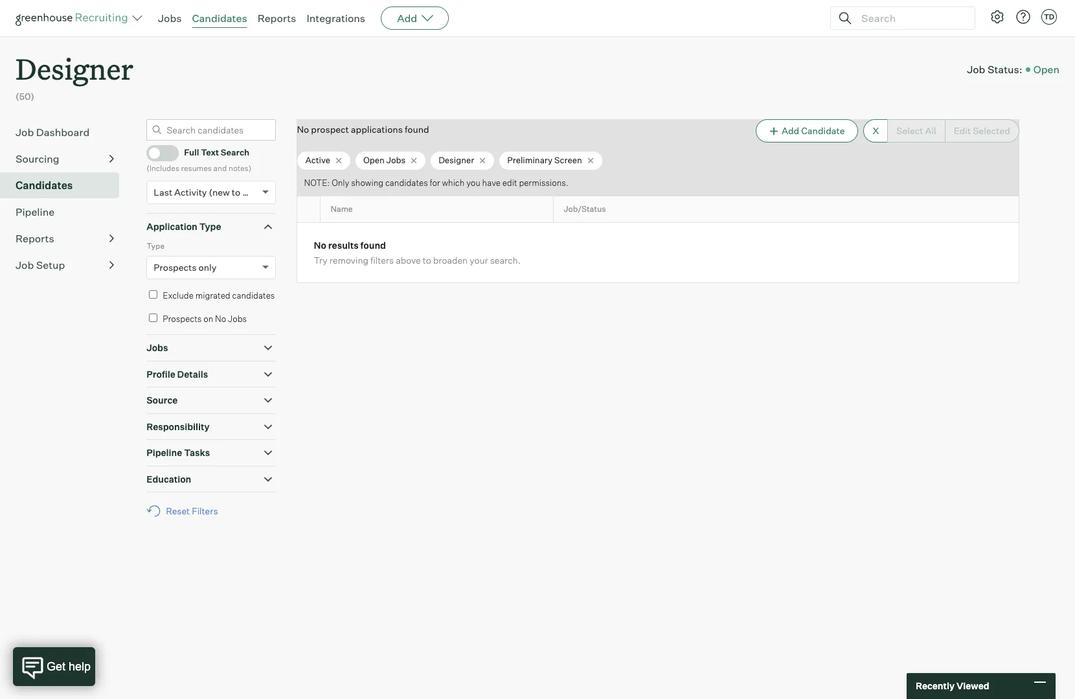 Task type: describe. For each thing, give the bounding box(es) containing it.
designer link
[[16, 36, 134, 90]]

only
[[332, 177, 349, 188]]

job setup
[[16, 258, 65, 271]]

add candidate
[[782, 125, 845, 136]]

greenhouse recruiting image
[[16, 10, 132, 26]]

type element
[[147, 240, 276, 288]]

results
[[328, 240, 359, 251]]

which
[[442, 177, 465, 188]]

note:
[[304, 177, 330, 188]]

exclude
[[163, 290, 194, 301]]

on
[[204, 313, 213, 324]]

permissions.
[[519, 177, 569, 188]]

td
[[1044, 12, 1055, 21]]

filters
[[371, 255, 394, 266]]

0 vertical spatial candidates
[[192, 12, 247, 25]]

preliminary screen
[[507, 155, 582, 165]]

no for no results found try removing filters above to broaden your search.
[[314, 240, 326, 251]]

0 horizontal spatial no
[[215, 313, 226, 324]]

sourcing link
[[16, 151, 114, 166]]

notes)
[[229, 163, 251, 173]]

jobs link
[[158, 12, 182, 25]]

activity
[[174, 187, 207, 198]]

1 horizontal spatial candidates
[[385, 177, 428, 188]]

type inside type element
[[147, 241, 165, 251]]

Prospects on No Jobs checkbox
[[149, 313, 158, 322]]

prospects for prospects on no jobs
[[163, 313, 202, 324]]

broaden
[[433, 255, 468, 266]]

job setup link
[[16, 257, 114, 273]]

you
[[467, 177, 481, 188]]

last activity (new to old)
[[154, 187, 259, 198]]

Exclude migrated candidates checkbox
[[149, 290, 158, 299]]

configure image
[[990, 9, 1006, 25]]

add for add candidate
[[782, 125, 800, 136]]

job dashboard link
[[16, 124, 114, 140]]

0 vertical spatial found
[[405, 124, 429, 135]]

your
[[470, 255, 488, 266]]

designer for designer
[[439, 155, 474, 165]]

job for job dashboard
[[16, 125, 34, 138]]

add candidate link
[[756, 119, 859, 142]]

setup
[[36, 258, 65, 271]]

applications
[[351, 124, 403, 135]]

job for job status:
[[967, 63, 986, 76]]

job status:
[[967, 63, 1023, 76]]

name
[[331, 204, 353, 214]]

reset
[[166, 505, 190, 516]]

candidate
[[802, 125, 845, 136]]

prospect
[[311, 124, 349, 135]]

reset filters button
[[147, 499, 224, 523]]

recently viewed
[[916, 680, 990, 691]]

reset filters
[[166, 505, 218, 516]]

try
[[314, 255, 328, 266]]

job for job setup
[[16, 258, 34, 271]]

checkmark image
[[152, 148, 162, 157]]

preliminary
[[507, 155, 553, 165]]

resumes
[[181, 163, 212, 173]]

job/status
[[564, 204, 606, 214]]

0 vertical spatial reports link
[[258, 12, 296, 25]]

1 horizontal spatial candidates link
[[192, 12, 247, 25]]

showing
[[351, 177, 384, 188]]

Search text field
[[858, 9, 963, 28]]

last activity (new to old) option
[[154, 187, 259, 198]]

designer (50)
[[16, 49, 134, 102]]

pipeline link
[[16, 204, 114, 219]]

add button
[[381, 6, 449, 30]]

last
[[154, 187, 172, 198]]

pipeline for pipeline tasks
[[147, 447, 182, 458]]

integrations
[[307, 12, 365, 25]]

td button
[[1042, 9, 1057, 25]]

for
[[430, 177, 440, 188]]

prospects only option
[[154, 262, 217, 273]]

viewed
[[957, 680, 990, 691]]

found inside no results found try removing filters above to broaden your search.
[[361, 240, 386, 251]]

edit
[[503, 177, 517, 188]]

text
[[201, 147, 219, 158]]

profile
[[147, 368, 175, 379]]

designer for designer (50)
[[16, 49, 134, 87]]

recently
[[916, 680, 955, 691]]

tasks
[[184, 447, 210, 458]]

reports inside reports link
[[16, 232, 54, 245]]



Task type: vqa. For each thing, say whether or not it's contained in the screenshot.
Job
yes



Task type: locate. For each thing, give the bounding box(es) containing it.
reports left integrations link
[[258, 12, 296, 25]]

full
[[184, 147, 199, 158]]

add inside add "popup button"
[[397, 12, 417, 25]]

0 vertical spatial candidates link
[[192, 12, 247, 25]]

0 horizontal spatial to
[[232, 187, 240, 198]]

education
[[147, 473, 191, 484]]

screen
[[555, 155, 582, 165]]

to
[[232, 187, 240, 198], [423, 255, 431, 266]]

have
[[482, 177, 501, 188]]

and
[[213, 163, 227, 173]]

(50)
[[16, 91, 34, 102]]

open right status:
[[1034, 63, 1060, 76]]

1 horizontal spatial reports
[[258, 12, 296, 25]]

candidates left for
[[385, 177, 428, 188]]

1 vertical spatial prospects
[[163, 313, 202, 324]]

prospects for prospects only
[[154, 262, 197, 273]]

(new
[[209, 187, 230, 198]]

sourcing
[[16, 152, 59, 165]]

full text search (includes resumes and notes)
[[147, 147, 251, 173]]

candidates right migrated
[[232, 290, 275, 301]]

above
[[396, 255, 421, 266]]

old)
[[242, 187, 259, 198]]

1 horizontal spatial found
[[405, 124, 429, 135]]

candidates right the jobs link
[[192, 12, 247, 25]]

1 vertical spatial pipeline
[[147, 447, 182, 458]]

prospects down exclude
[[163, 313, 202, 324]]

candidates link
[[192, 12, 247, 25], [16, 177, 114, 193]]

job left setup
[[16, 258, 34, 271]]

1 horizontal spatial type
[[199, 221, 221, 232]]

1 vertical spatial type
[[147, 241, 165, 251]]

1 horizontal spatial add
[[782, 125, 800, 136]]

job dashboard
[[16, 125, 90, 138]]

0 horizontal spatial type
[[147, 241, 165, 251]]

job inside job dashboard link
[[16, 125, 34, 138]]

open up showing
[[363, 155, 385, 165]]

2 vertical spatial job
[[16, 258, 34, 271]]

0 horizontal spatial candidates link
[[16, 177, 114, 193]]

job up the sourcing
[[16, 125, 34, 138]]

no left prospect
[[297, 124, 309, 135]]

candidates link down sourcing link
[[16, 177, 114, 193]]

found right the applications
[[405, 124, 429, 135]]

active
[[305, 155, 330, 165]]

prospects
[[154, 262, 197, 273], [163, 313, 202, 324]]

migrated
[[195, 290, 230, 301]]

only
[[199, 262, 217, 273]]

add inside add candidate link
[[782, 125, 800, 136]]

0 horizontal spatial found
[[361, 240, 386, 251]]

search.
[[490, 255, 521, 266]]

1 horizontal spatial pipeline
[[147, 447, 182, 458]]

1 vertical spatial no
[[314, 240, 326, 251]]

1 vertical spatial job
[[16, 125, 34, 138]]

1 horizontal spatial designer
[[439, 155, 474, 165]]

add
[[397, 12, 417, 25], [782, 125, 800, 136]]

1 vertical spatial candidates
[[16, 179, 73, 192]]

x link
[[864, 119, 888, 142]]

reports up job setup
[[16, 232, 54, 245]]

prospects on no jobs
[[163, 313, 247, 324]]

1 vertical spatial candidates link
[[16, 177, 114, 193]]

1 vertical spatial open
[[363, 155, 385, 165]]

reports link down pipeline link
[[16, 230, 114, 246]]

prospects inside type element
[[154, 262, 197, 273]]

source
[[147, 395, 178, 406]]

to inside no results found try removing filters above to broaden your search.
[[423, 255, 431, 266]]

1 vertical spatial to
[[423, 255, 431, 266]]

0 vertical spatial designer
[[16, 49, 134, 87]]

pipeline for pipeline
[[16, 205, 55, 218]]

0 vertical spatial to
[[232, 187, 240, 198]]

1 vertical spatial designer
[[439, 155, 474, 165]]

designer
[[16, 49, 134, 87], [439, 155, 474, 165]]

open for open jobs
[[363, 155, 385, 165]]

0 vertical spatial prospects
[[154, 262, 197, 273]]

jobs
[[158, 12, 182, 25], [386, 155, 406, 165], [228, 313, 247, 324], [147, 342, 168, 353]]

0 vertical spatial no
[[297, 124, 309, 135]]

removing
[[330, 255, 369, 266]]

search
[[221, 147, 250, 158]]

0 vertical spatial open
[[1034, 63, 1060, 76]]

1 horizontal spatial no
[[297, 124, 309, 135]]

dashboard
[[36, 125, 90, 138]]

job left status:
[[967, 63, 986, 76]]

0 vertical spatial pipeline
[[16, 205, 55, 218]]

2 horizontal spatial no
[[314, 240, 326, 251]]

add for add
[[397, 12, 417, 25]]

x
[[873, 125, 879, 136]]

status:
[[988, 63, 1023, 76]]

0 vertical spatial job
[[967, 63, 986, 76]]

no right on
[[215, 313, 226, 324]]

filters
[[192, 505, 218, 516]]

to left old)
[[232, 187, 240, 198]]

1 vertical spatial found
[[361, 240, 386, 251]]

pipeline down the sourcing
[[16, 205, 55, 218]]

1 vertical spatial reports
[[16, 232, 54, 245]]

0 horizontal spatial reports link
[[16, 230, 114, 246]]

0 horizontal spatial candidates
[[16, 179, 73, 192]]

open for open
[[1034, 63, 1060, 76]]

no results found try removing filters above to broaden your search.
[[314, 240, 521, 266]]

candidates
[[385, 177, 428, 188], [232, 290, 275, 301]]

0 vertical spatial type
[[199, 221, 221, 232]]

0 vertical spatial reports
[[258, 12, 296, 25]]

designer up which on the left top
[[439, 155, 474, 165]]

prospects up exclude
[[154, 262, 197, 273]]

td button
[[1039, 6, 1060, 27]]

pipeline up education
[[147, 447, 182, 458]]

type
[[199, 221, 221, 232], [147, 241, 165, 251]]

job inside job setup link
[[16, 258, 34, 271]]

job
[[967, 63, 986, 76], [16, 125, 34, 138], [16, 258, 34, 271]]

found up filters
[[361, 240, 386, 251]]

profile details
[[147, 368, 208, 379]]

pipeline tasks
[[147, 447, 210, 458]]

to right above
[[423, 255, 431, 266]]

type down last activity (new to old)
[[199, 221, 221, 232]]

1 vertical spatial candidates
[[232, 290, 275, 301]]

1 horizontal spatial to
[[423, 255, 431, 266]]

pipeline
[[16, 205, 55, 218], [147, 447, 182, 458]]

(includes
[[147, 163, 179, 173]]

no inside no results found try removing filters above to broaden your search.
[[314, 240, 326, 251]]

1 horizontal spatial open
[[1034, 63, 1060, 76]]

candidates
[[192, 12, 247, 25], [16, 179, 73, 192]]

1 vertical spatial add
[[782, 125, 800, 136]]

0 horizontal spatial open
[[363, 155, 385, 165]]

reports link
[[258, 12, 296, 25], [16, 230, 114, 246]]

designer down greenhouse recruiting image
[[16, 49, 134, 87]]

1 horizontal spatial reports link
[[258, 12, 296, 25]]

0 vertical spatial add
[[397, 12, 417, 25]]

candidates down the sourcing
[[16, 179, 73, 192]]

exclude migrated candidates
[[163, 290, 275, 301]]

0 horizontal spatial reports
[[16, 232, 54, 245]]

application
[[147, 221, 197, 232]]

candidates link right the jobs link
[[192, 12, 247, 25]]

integrations link
[[307, 12, 365, 25]]

reports link left integrations link
[[258, 12, 296, 25]]

Search candidates field
[[147, 119, 276, 140]]

reports
[[258, 12, 296, 25], [16, 232, 54, 245]]

found
[[405, 124, 429, 135], [361, 240, 386, 251]]

no
[[297, 124, 309, 135], [314, 240, 326, 251], [215, 313, 226, 324]]

no for no prospect applications found
[[297, 124, 309, 135]]

responsibility
[[147, 421, 210, 432]]

0 horizontal spatial candidates
[[232, 290, 275, 301]]

no prospect applications found
[[297, 124, 429, 135]]

type down the application
[[147, 241, 165, 251]]

0 horizontal spatial add
[[397, 12, 417, 25]]

application type
[[147, 221, 221, 232]]

prospects only
[[154, 262, 217, 273]]

1 horizontal spatial candidates
[[192, 12, 247, 25]]

details
[[177, 368, 208, 379]]

note: only showing candidates for which you have edit permissions.
[[304, 177, 569, 188]]

open
[[1034, 63, 1060, 76], [363, 155, 385, 165]]

1 vertical spatial reports link
[[16, 230, 114, 246]]

0 horizontal spatial designer
[[16, 49, 134, 87]]

no up try
[[314, 240, 326, 251]]

2 vertical spatial no
[[215, 313, 226, 324]]

0 horizontal spatial pipeline
[[16, 205, 55, 218]]

0 vertical spatial candidates
[[385, 177, 428, 188]]

open jobs
[[363, 155, 406, 165]]



